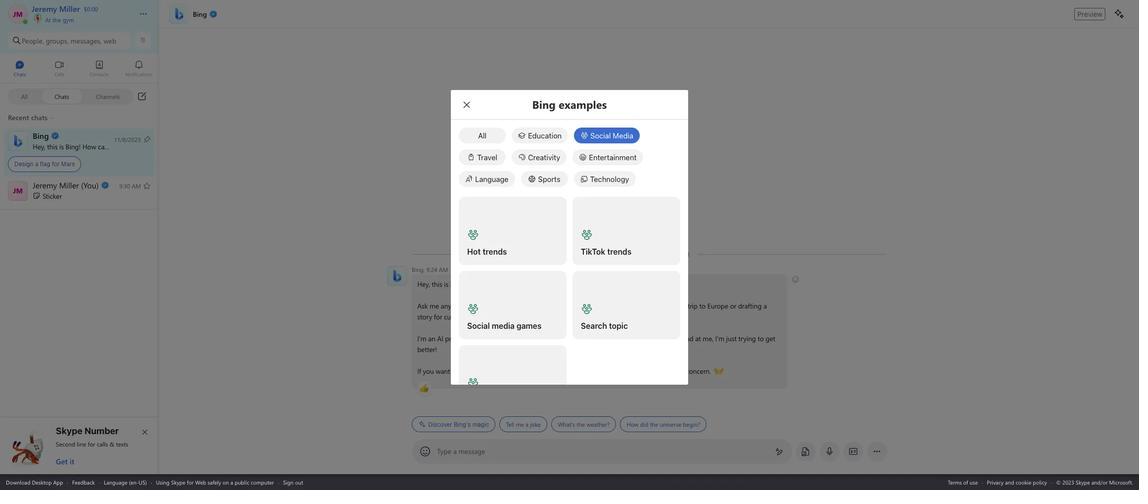 Task type: describe. For each thing, give the bounding box(es) containing it.
me left the any
[[430, 301, 439, 311]]

how did the universe begin?
[[627, 420, 701, 428]]

to right trip
[[700, 301, 706, 311]]

for left your
[[663, 301, 671, 311]]

this for hey, this is bing ! how can i help you today?
[[47, 142, 58, 151]]

joke
[[530, 420, 541, 428]]

a right the report
[[681, 367, 685, 376]]

with
[[592, 312, 605, 322]]

and
[[537, 367, 549, 376]]

privacy and cookie policy
[[988, 479, 1048, 486]]

privacy
[[988, 479, 1004, 486]]

me inside button
[[516, 420, 524, 428]]

bing for hey, this is bing ! how can i help you today? (smileeyes)
[[450, 279, 464, 289]]

social media
[[591, 131, 634, 140]]

can for hey, this is bing ! how can i help you today? (smileeyes)
[[483, 279, 494, 289]]

design
[[14, 160, 33, 168]]

it
[[70, 457, 74, 466]]

give
[[593, 367, 605, 376]]

vegan
[[539, 301, 557, 311]]

say
[[587, 334, 597, 343]]

is for hey, this is bing ! how can i help you today? (smileeyes)
[[444, 279, 449, 289]]

topic
[[609, 321, 628, 330]]

tell me a joke
[[506, 420, 541, 428]]

what's
[[558, 420, 575, 428]]

want inside the ask me any type of question, like finding vegan restaurants in cambridge, itinerary for your trip to europe or drafting a story for curious kids. in groups, remember to mention me with @bing. i'm an ai preview, so i'm still learning. sometimes i might say something weird. don't get mad at me, i'm just trying to get better! if you want to start over, type
[[436, 367, 450, 376]]

messages,
[[71, 36, 102, 45]]

download
[[6, 479, 30, 486]]

ask
[[417, 301, 428, 311]]

bing, 9:24 am
[[412, 266, 448, 274]]

bing for hey, this is bing ! how can i help you today?
[[66, 142, 79, 151]]

if
[[551, 367, 554, 376]]

second
[[56, 440, 75, 448]]

1 get from the left
[[669, 334, 679, 343]]

1 horizontal spatial skype
[[171, 479, 185, 486]]

for left web
[[187, 479, 194, 486]]

in
[[593, 301, 599, 311]]

(smileeyes)
[[549, 279, 581, 288]]

a right on
[[231, 479, 233, 486]]

and
[[1006, 479, 1015, 486]]

travel
[[477, 153, 498, 162]]

how did the universe begin? button
[[621, 417, 707, 432]]

a left flag
[[35, 160, 38, 168]]

search
[[581, 321, 607, 330]]

for right flag
[[52, 160, 60, 168]]

mad
[[681, 334, 694, 343]]

terms
[[948, 479, 962, 486]]

tiktok
[[581, 247, 606, 256]]

begin?
[[683, 420, 701, 428]]

.
[[534, 367, 535, 376]]

2 want from the left
[[569, 367, 583, 376]]

sometimes
[[530, 334, 563, 343]]

over,
[[475, 367, 489, 376]]

what's the weather?
[[558, 420, 610, 428]]

trends for hot trends
[[483, 247, 507, 256]]

me left with
[[581, 312, 590, 322]]

itinerary
[[637, 301, 661, 311]]

remember
[[514, 312, 545, 322]]

creativity
[[528, 153, 561, 162]]

2 i'm from the left
[[480, 334, 489, 343]]

9:24
[[427, 266, 438, 274]]

in
[[482, 312, 488, 322]]

0 horizontal spatial skype
[[56, 426, 83, 436]]

you inside the ask me any type of question, like finding vegan restaurants in cambridge, itinerary for your trip to europe or drafting a story for curious kids. in groups, remember to mention me with @bing. i'm an ai preview, so i'm still learning. sometimes i might say something weird. don't get mad at me, i'm just trying to get better! if you want to start over, type
[[423, 367, 434, 376]]

! for hey, this is bing ! how can i help you today?
[[79, 142, 81, 151]]

i inside the ask me any type of question, like finding vegan restaurants in cambridge, itinerary for your trip to europe or drafting a story for curious kids. in groups, remember to mention me with @bing. i'm an ai preview, so i'm still learning. sometimes i might say something weird. don't get mad at me, i'm just trying to get better! if you want to start over, type
[[564, 334, 566, 343]]

sports
[[538, 174, 561, 183]]

i for hey, this is bing ! how can i help you today? (smileeyes)
[[496, 279, 497, 289]]

privacy and cookie policy link
[[988, 479, 1048, 486]]

tell me a joke button
[[500, 417, 548, 432]]

terms of use link
[[948, 479, 978, 486]]

app
[[53, 479, 63, 486]]

! for hey, this is bing ! how can i help you today? (smileeyes)
[[464, 279, 466, 289]]

entertainment
[[589, 153, 637, 162]]

(en-
[[129, 479, 139, 486]]

i for hey, this is bing ! how can i help you today?
[[110, 142, 112, 151]]

social for social media games
[[467, 321, 490, 330]]

at
[[45, 16, 51, 24]]

computer
[[251, 479, 274, 486]]

to right trying
[[758, 334, 764, 343]]

what's the weather? button
[[552, 417, 617, 432]]

preview
[[1078, 10, 1103, 18]]

kids.
[[467, 312, 481, 322]]

me,
[[703, 334, 714, 343]]

using skype for web safely on a public computer
[[156, 479, 274, 486]]

skype number element
[[8, 426, 151, 466]]

discover
[[428, 421, 452, 428]]

today? for hey, this is bing ! how can i help you today?
[[141, 142, 161, 151]]

or
[[730, 301, 737, 311]]

if
[[417, 367, 421, 376]]

ask me any type of question, like finding vegan restaurants in cambridge, itinerary for your trip to europe or drafting a story for curious kids. in groups, remember to mention me with @bing. i'm an ai preview, so i'm still learning. sometimes i might say something weird. don't get mad at me, i'm just trying to get better! if you want to start over, type
[[417, 301, 778, 376]]

you inside hey, this is bing ! how can i help you today? (smileeyes)
[[514, 279, 525, 289]]

hey, for hey, this is bing ! how can i help you today?
[[33, 142, 45, 151]]

don't
[[651, 334, 667, 343]]

sticker button
[[0, 177, 159, 206]]

this for hey, this is bing ! how can i help you today? (smileeyes)
[[432, 279, 442, 289]]

us)
[[139, 479, 147, 486]]

people, groups, messages, web button
[[8, 32, 131, 49]]

question,
[[476, 301, 503, 311]]

1 i'm from the left
[[417, 334, 427, 343]]

texts
[[116, 440, 128, 448]]

web
[[195, 479, 206, 486]]

terms of use
[[948, 479, 978, 486]]

chats
[[55, 92, 69, 100]]

is for hey, this is bing ! how can i help you today?
[[59, 142, 64, 151]]

finding
[[516, 301, 537, 311]]

bing's
[[454, 421, 471, 428]]

did
[[640, 420, 649, 428]]

me right give
[[607, 367, 617, 376]]

for inside skype number element
[[88, 440, 95, 448]]

like
[[505, 301, 515, 311]]

people, groups, messages, web
[[22, 36, 116, 45]]

mention
[[554, 312, 579, 322]]

channels
[[96, 92, 120, 100]]

hey, for hey, this is bing ! how can i help you today? (smileeyes)
[[417, 279, 430, 289]]

to down vegan
[[546, 312, 553, 322]]

type a message
[[437, 447, 486, 456]]

bing,
[[412, 266, 425, 274]]

message
[[459, 447, 486, 456]]

to left start
[[452, 367, 458, 376]]



Task type: vqa. For each thing, say whether or not it's contained in the screenshot.
the if to the left
no



Task type: locate. For each thing, give the bounding box(es) containing it.
0 horizontal spatial this
[[47, 142, 58, 151]]

1 vertical spatial just
[[649, 367, 659, 376]]

is inside hey, this is bing ! how can i help you today? (smileeyes)
[[444, 279, 449, 289]]

0 horizontal spatial !
[[79, 142, 81, 151]]

today? inside hey, this is bing ! how can i help you today? (smileeyes)
[[527, 279, 546, 289]]

type right over,
[[491, 367, 504, 376]]

1 horizontal spatial get
[[766, 334, 776, 343]]

2 horizontal spatial how
[[627, 420, 639, 428]]

still
[[491, 334, 501, 343]]

1 want from the left
[[436, 367, 450, 376]]

1 horizontal spatial groups,
[[490, 312, 512, 322]]

bing up mars
[[66, 142, 79, 151]]

0 vertical spatial can
[[98, 142, 108, 151]]

cookie
[[1016, 479, 1032, 486]]

learning.
[[502, 334, 528, 343]]

i inside hey, this is bing ! how can i help you today? (smileeyes)
[[496, 279, 497, 289]]

1 horizontal spatial this
[[432, 279, 442, 289]]

bing
[[66, 142, 79, 151], [450, 279, 464, 289]]

Type a message text field
[[438, 447, 768, 457]]

for right story
[[434, 312, 442, 322]]

preview,
[[445, 334, 469, 343]]

1 horizontal spatial how
[[468, 279, 482, 289]]

report
[[661, 367, 679, 376]]

1 horizontal spatial want
[[569, 367, 583, 376]]

curious
[[444, 312, 466, 322]]

! inside hey, this is bing ! how can i help you today? (smileeyes)
[[464, 279, 466, 289]]

(openhands)
[[714, 366, 751, 375]]

language for language (en-us)
[[104, 479, 127, 486]]

a right type
[[453, 447, 457, 456]]

0 horizontal spatial all
[[21, 92, 28, 100]]

how up 'sticker' button
[[83, 142, 96, 151]]

magic
[[473, 421, 489, 428]]

trends for tiktok trends
[[608, 247, 632, 256]]

education
[[528, 131, 562, 140]]

want left start
[[436, 367, 450, 376]]

1 vertical spatial skype
[[171, 479, 185, 486]]

skype right the using
[[171, 479, 185, 486]]

of inside the ask me any type of question, like finding vegan restaurants in cambridge, itinerary for your trip to europe or drafting a story for curious kids. in groups, remember to mention me with @bing. i'm an ai preview, so i'm still learning. sometimes i might say something weird. don't get mad at me, i'm just trying to get better! if you want to start over, type
[[468, 301, 474, 311]]

1 vertical spatial is
[[444, 279, 449, 289]]

1 horizontal spatial all
[[478, 131, 487, 140]]

groups, inside the ask me any type of question, like finding vegan restaurants in cambridge, itinerary for your trip to europe or drafting a story for curious kids. in groups, remember to mention me with @bing. i'm an ai preview, so i'm still learning. sometimes i might say something weird. don't get mad at me, i'm just trying to get better! if you want to start over, type
[[490, 312, 512, 322]]

hey, inside hey, this is bing ! how can i help you today? (smileeyes)
[[417, 279, 430, 289]]

get
[[669, 334, 679, 343], [766, 334, 776, 343]]

an
[[428, 334, 436, 343]]

technology
[[590, 174, 630, 183]]

desktop
[[32, 479, 52, 486]]

the right at
[[53, 16, 61, 24]]

0 horizontal spatial groups,
[[46, 36, 69, 45]]

how up question,
[[468, 279, 482, 289]]

today? for hey, this is bing ! how can i help you today? (smileeyes)
[[527, 279, 546, 289]]

1 vertical spatial type
[[491, 367, 504, 376]]

1 vertical spatial hey,
[[417, 279, 430, 289]]

can inside hey, this is bing ! how can i help you today? (smileeyes)
[[483, 279, 494, 289]]

policy
[[1033, 479, 1048, 486]]

1 horizontal spatial today?
[[527, 279, 546, 289]]

0 vertical spatial !
[[79, 142, 81, 151]]

social up so
[[467, 321, 490, 330]]

discover bing's magic
[[428, 421, 489, 428]]

0 horizontal spatial i
[[110, 142, 112, 151]]

the for at
[[53, 16, 61, 24]]

language left (en-
[[104, 479, 127, 486]]

language for language
[[475, 174, 509, 183]]

1 vertical spatial this
[[432, 279, 442, 289]]

on
[[223, 479, 229, 486]]

1 horizontal spatial !
[[464, 279, 466, 289]]

download desktop app
[[6, 479, 63, 486]]

of
[[468, 301, 474, 311], [964, 479, 969, 486]]

the right did
[[650, 420, 659, 428]]

a left joke
[[526, 420, 529, 428]]

the inside button
[[53, 16, 61, 24]]

want
[[436, 367, 450, 376], [569, 367, 583, 376]]

0 vertical spatial is
[[59, 142, 64, 151]]

1 vertical spatial bing
[[450, 279, 464, 289]]

concern.
[[686, 367, 711, 376]]

0 horizontal spatial hey,
[[33, 142, 45, 151]]

1 horizontal spatial bing
[[450, 279, 464, 289]]

0 vertical spatial help
[[114, 142, 127, 151]]

today?
[[141, 142, 161, 151], [527, 279, 546, 289]]

type up curious
[[453, 301, 466, 311]]

0 horizontal spatial i'm
[[417, 334, 427, 343]]

public
[[235, 479, 249, 486]]

0 horizontal spatial today?
[[141, 142, 161, 151]]

0 vertical spatial skype
[[56, 426, 83, 436]]

1 trends from the left
[[483, 247, 507, 256]]

i'm right so
[[480, 334, 489, 343]]

weird.
[[632, 334, 649, 343]]

a right drafting
[[764, 301, 767, 311]]

groups, down 'like' on the left
[[490, 312, 512, 322]]

1 vertical spatial language
[[104, 479, 127, 486]]

1 horizontal spatial social
[[591, 131, 611, 140]]

so
[[471, 334, 478, 343]]

0 horizontal spatial trends
[[483, 247, 507, 256]]

at the gym button
[[32, 14, 130, 24]]

language
[[475, 174, 509, 183], [104, 479, 127, 486]]

hey, down bing,
[[417, 279, 430, 289]]

want left give
[[569, 367, 583, 376]]

3 i'm from the left
[[716, 334, 725, 343]]

trying
[[739, 334, 756, 343]]

hot
[[467, 247, 481, 256]]

2 vertical spatial how
[[627, 420, 639, 428]]

groups, down the at the gym
[[46, 36, 69, 45]]

for right line
[[88, 440, 95, 448]]

all left chats at the left top
[[21, 92, 28, 100]]

can for hey, this is bing ! how can i help you today?
[[98, 142, 108, 151]]

social
[[591, 131, 611, 140], [467, 321, 490, 330]]

0 horizontal spatial just
[[649, 367, 659, 376]]

hot trends
[[467, 247, 507, 256]]

0 vertical spatial of
[[468, 301, 474, 311]]

. and if you want to give me feedback, just report a concern.
[[534, 367, 713, 376]]

start
[[460, 367, 473, 376]]

help for hey, this is bing ! how can i help you today?
[[114, 142, 127, 151]]

bing up the any
[[450, 279, 464, 289]]

of up kids.
[[468, 301, 474, 311]]

0 horizontal spatial is
[[59, 142, 64, 151]]

1 vertical spatial can
[[483, 279, 494, 289]]

1 horizontal spatial the
[[577, 420, 585, 428]]

0 vertical spatial just
[[727, 334, 737, 343]]

games
[[517, 321, 542, 330]]

is down am
[[444, 279, 449, 289]]

how for hey, this is bing ! how can i help you today? (smileeyes)
[[468, 279, 482, 289]]

the for what's
[[577, 420, 585, 428]]

1 vertical spatial today?
[[527, 279, 546, 289]]

0 horizontal spatial get
[[669, 334, 679, 343]]

mars
[[61, 160, 75, 168]]

2 horizontal spatial i
[[564, 334, 566, 343]]

0 vertical spatial this
[[47, 142, 58, 151]]

trip
[[688, 301, 698, 311]]

sign out
[[283, 479, 303, 486]]

0 horizontal spatial can
[[98, 142, 108, 151]]

story
[[417, 312, 432, 322]]

media
[[492, 321, 515, 330]]

0 horizontal spatial how
[[83, 142, 96, 151]]

language down travel
[[475, 174, 509, 183]]

1 horizontal spatial i'm
[[480, 334, 489, 343]]

tab list
[[0, 56, 159, 83]]

a inside the ask me any type of question, like finding vegan restaurants in cambridge, itinerary for your trip to europe or drafting a story for curious kids. in groups, remember to mention me with @bing. i'm an ai preview, so i'm still learning. sometimes i might say something weird. don't get mad at me, i'm just trying to get better! if you want to start over, type
[[764, 301, 767, 311]]

i'm right me,
[[716, 334, 725, 343]]

1 vertical spatial how
[[468, 279, 482, 289]]

skype number
[[56, 426, 119, 436]]

safely
[[208, 479, 221, 486]]

0 vertical spatial all
[[21, 92, 28, 100]]

this inside hey, this is bing ! how can i help you today? (smileeyes)
[[432, 279, 442, 289]]

0 vertical spatial bing
[[66, 142, 79, 151]]

to left give
[[585, 367, 591, 376]]

skype
[[56, 426, 83, 436], [171, 479, 185, 486]]

design a flag for mars
[[14, 160, 75, 168]]

the
[[53, 16, 61, 24], [577, 420, 585, 428], [650, 420, 659, 428]]

cambridge,
[[601, 301, 635, 311]]

how inside button
[[627, 420, 639, 428]]

me right tell on the left bottom of the page
[[516, 420, 524, 428]]

tiktok trends
[[581, 247, 632, 256]]

!
[[79, 142, 81, 151], [464, 279, 466, 289]]

just left the report
[[649, 367, 659, 376]]

how inside hey, this is bing ! how can i help you today? (smileeyes)
[[468, 279, 482, 289]]

web
[[104, 36, 116, 45]]

1 vertical spatial social
[[467, 321, 490, 330]]

0 vertical spatial type
[[453, 301, 466, 311]]

hey, up design a flag for mars at the top left of the page
[[33, 142, 45, 151]]

1 horizontal spatial type
[[491, 367, 504, 376]]

1 horizontal spatial can
[[483, 279, 494, 289]]

1 horizontal spatial hey,
[[417, 279, 430, 289]]

social for social media
[[591, 131, 611, 140]]

to
[[700, 301, 706, 311], [546, 312, 553, 322], [758, 334, 764, 343], [452, 367, 458, 376], [585, 367, 591, 376]]

1 horizontal spatial i
[[496, 279, 497, 289]]

this up flag
[[47, 142, 58, 151]]

social left "media"
[[591, 131, 611, 140]]

1 vertical spatial groups,
[[490, 312, 512, 322]]

0 horizontal spatial language
[[104, 479, 127, 486]]

1 horizontal spatial just
[[727, 334, 737, 343]]

me
[[430, 301, 439, 311], [581, 312, 590, 322], [607, 367, 617, 376], [516, 420, 524, 428]]

get left "mad" at the bottom right of the page
[[669, 334, 679, 343]]

0 vertical spatial how
[[83, 142, 96, 151]]

media
[[613, 131, 634, 140]]

out
[[295, 479, 303, 486]]

at the gym
[[44, 16, 74, 24]]

is up mars
[[59, 142, 64, 151]]

@bing.
[[606, 312, 628, 322]]

tell
[[506, 420, 515, 428]]

might
[[568, 334, 585, 343]]

1 horizontal spatial language
[[475, 174, 509, 183]]

language (en-us) link
[[104, 479, 147, 486]]

help inside hey, this is bing ! how can i help you today? (smileeyes)
[[499, 279, 512, 289]]

is
[[59, 142, 64, 151], [444, 279, 449, 289]]

0 vertical spatial today?
[[141, 142, 161, 151]]

help for hey, this is bing ! how can i help you today? (smileeyes)
[[499, 279, 512, 289]]

get right trying
[[766, 334, 776, 343]]

better!
[[417, 345, 437, 354]]

1 horizontal spatial is
[[444, 279, 449, 289]]

0 horizontal spatial of
[[468, 301, 474, 311]]

2 trends from the left
[[608, 247, 632, 256]]

bing inside hey, this is bing ! how can i help you today? (smileeyes)
[[450, 279, 464, 289]]

2 vertical spatial i
[[564, 334, 566, 343]]

i'm left an
[[417, 334, 427, 343]]

0 vertical spatial i
[[110, 142, 112, 151]]

1 horizontal spatial trends
[[608, 247, 632, 256]]

&
[[110, 440, 114, 448]]

0 horizontal spatial social
[[467, 321, 490, 330]]

all up travel
[[478, 131, 487, 140]]

1 vertical spatial of
[[964, 479, 969, 486]]

1 horizontal spatial help
[[499, 279, 512, 289]]

can
[[98, 142, 108, 151], [483, 279, 494, 289]]

1 vertical spatial i
[[496, 279, 497, 289]]

how
[[83, 142, 96, 151], [468, 279, 482, 289], [627, 420, 639, 428]]

0 vertical spatial groups,
[[46, 36, 69, 45]]

0 horizontal spatial type
[[453, 301, 466, 311]]

0 vertical spatial language
[[475, 174, 509, 183]]

just inside the ask me any type of question, like finding vegan restaurants in cambridge, itinerary for your trip to europe or drafting a story for curious kids. in groups, remember to mention me with @bing. i'm an ai preview, so i'm still learning. sometimes i might say something weird. don't get mad at me, i'm just trying to get better! if you want to start over, type
[[727, 334, 737, 343]]

sticker
[[43, 191, 62, 201]]

0 horizontal spatial want
[[436, 367, 450, 376]]

type
[[453, 301, 466, 311], [491, 367, 504, 376]]

all
[[21, 92, 28, 100], [478, 131, 487, 140]]

europe
[[708, 301, 729, 311]]

how left did
[[627, 420, 639, 428]]

this
[[47, 142, 58, 151], [432, 279, 442, 289]]

1 vertical spatial all
[[478, 131, 487, 140]]

trends right tiktok
[[608, 247, 632, 256]]

0 vertical spatial social
[[591, 131, 611, 140]]

how for hey, this is bing ! how can i help you today?
[[83, 142, 96, 151]]

this down 9:24
[[432, 279, 442, 289]]

0 vertical spatial hey,
[[33, 142, 45, 151]]

a inside button
[[526, 420, 529, 428]]

the right what's
[[577, 420, 585, 428]]

language (en-us)
[[104, 479, 147, 486]]

1 vertical spatial !
[[464, 279, 466, 289]]

trends right hot
[[483, 247, 507, 256]]

2 horizontal spatial the
[[650, 420, 659, 428]]

download desktop app link
[[6, 479, 63, 486]]

2 get from the left
[[766, 334, 776, 343]]

drafting
[[739, 301, 762, 311]]

groups, inside people, groups, messages, web button
[[46, 36, 69, 45]]

use
[[970, 479, 978, 486]]

2 horizontal spatial i'm
[[716, 334, 725, 343]]

0 horizontal spatial help
[[114, 142, 127, 151]]

for
[[52, 160, 60, 168], [663, 301, 671, 311], [434, 312, 442, 322], [88, 440, 95, 448], [187, 479, 194, 486]]

just left trying
[[727, 334, 737, 343]]

1 horizontal spatial of
[[964, 479, 969, 486]]

using
[[156, 479, 170, 486]]

0 horizontal spatial the
[[53, 16, 61, 24]]

second line for calls & texts
[[56, 440, 128, 448]]

hey, this is bing ! how can i help you today? (smileeyes)
[[417, 279, 581, 289]]

feedback link
[[72, 479, 95, 486]]

skype up the second
[[56, 426, 83, 436]]

1 vertical spatial help
[[499, 279, 512, 289]]

of left use
[[964, 479, 969, 486]]

0 horizontal spatial bing
[[66, 142, 79, 151]]

i'm
[[417, 334, 427, 343], [480, 334, 489, 343], [716, 334, 725, 343]]



